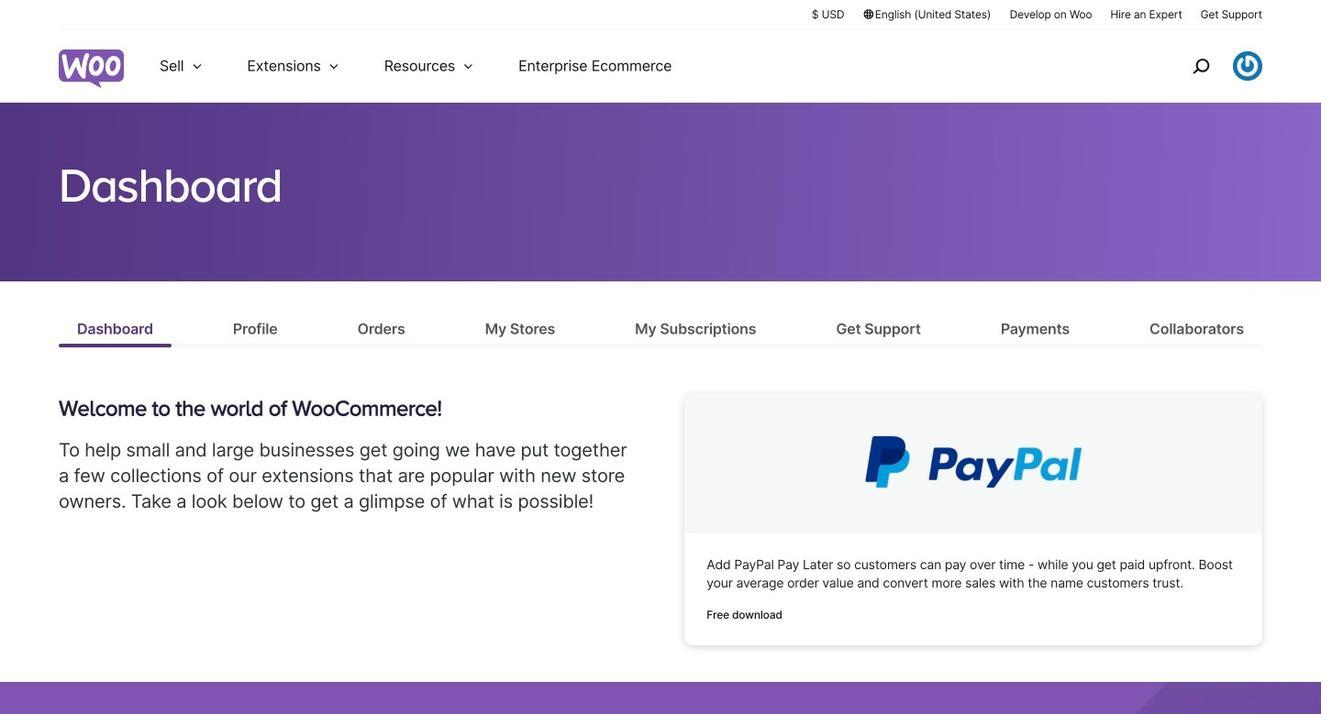 Task type: vqa. For each thing, say whether or not it's contained in the screenshot.
Open account menu icon
yes



Task type: locate. For each thing, give the bounding box(es) containing it.
open account menu image
[[1233, 51, 1262, 81]]

service navigation menu element
[[1153, 36, 1262, 96]]



Task type: describe. For each thing, give the bounding box(es) containing it.
search image
[[1186, 51, 1216, 81]]



